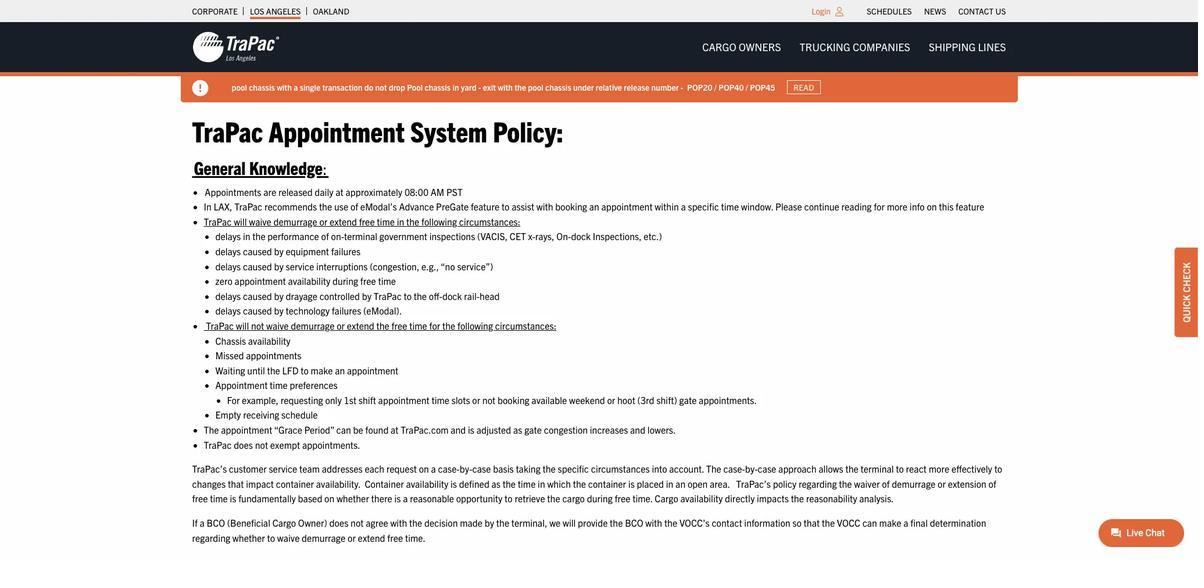 Task type: locate. For each thing, give the bounding box(es) containing it.
1 case- from the left
[[438, 463, 460, 475]]

5 delays from the top
[[215, 305, 241, 317]]

reasonability
[[806, 493, 858, 504]]

"grace
[[274, 424, 302, 436]]

0 horizontal spatial appointment
[[215, 379, 268, 391]]

1 vertical spatial appointments.
[[302, 439, 360, 450]]

trapac's up changes
[[192, 463, 227, 475]]

1 vertical spatial booking
[[498, 394, 530, 406]]

2 horizontal spatial chassis
[[545, 82, 572, 92]]

0 vertical spatial trapac's
[[192, 463, 227, 475]]

0 vertical spatial during
[[333, 275, 358, 287]]

preferences
[[290, 379, 338, 391]]

(3rd
[[638, 394, 655, 406]]

free
[[359, 216, 375, 227], [360, 275, 376, 287], [392, 320, 407, 331], [192, 493, 208, 504], [615, 493, 631, 504], [387, 532, 403, 544]]

will right 'we'
[[563, 517, 576, 529]]

whether left there
[[337, 493, 369, 504]]

banner containing cargo owners
[[0, 22, 1199, 102]]

1 vertical spatial an
[[335, 364, 345, 376]]

light image
[[836, 7, 844, 16]]

1 vertical spatial make
[[880, 517, 902, 529]]

that down customer on the left bottom
[[228, 478, 244, 490]]

trapac up (emodal).
[[374, 290, 402, 302]]

can right vocc
[[863, 517, 877, 529]]

regarding down if
[[192, 532, 230, 544]]

at up use
[[336, 186, 344, 197]]

to down (beneficial
[[267, 532, 275, 544]]

0 vertical spatial cargo
[[703, 40, 737, 54]]

0 horizontal spatial specific
[[558, 463, 589, 475]]

does right owner)
[[329, 517, 349, 529]]

with right assist
[[537, 201, 553, 212]]

chassis
[[215, 335, 246, 346]]

pool up policy: on the top of the page
[[528, 82, 544, 92]]

2 pool from the left
[[528, 82, 544, 92]]

1 vertical spatial as
[[492, 478, 501, 490]]

service")
[[457, 260, 493, 272]]

service inside trapac's customer service team addresses each request on a case-by-case basis taking the specific circumstances into account. the case-by-case approach allows the terminal to react more effectively to changes that impact container availability.  container availability is defined as the time in which the container is placed in an open area.   trapac's policy regarding the waiver of demurrage or extension of free time is fundamentally based on whether there is a reasonable opportunity to retrieve the cargo during free time. cargo availability directly impacts the reasonability analysis.
[[269, 463, 297, 475]]

terminal down emodal's
[[344, 230, 377, 242]]

chassis left under
[[545, 82, 572, 92]]

following
[[422, 216, 457, 227], [458, 320, 493, 331]]

feature
[[471, 201, 500, 212], [956, 201, 985, 212]]

more right 'react' on the bottom of the page
[[929, 463, 950, 475]]

not
[[375, 82, 387, 92], [251, 320, 264, 331], [483, 394, 496, 406], [255, 439, 268, 450], [351, 517, 364, 529]]

to inside 'if a bco (beneficial cargo owner) does not agree with the decision made by the terminal, we will provide the bco with the vocc's contact information so that the vocc can make a final determination regarding whether to waive demurrage or extend free time.'
[[267, 532, 275, 544]]

an up preferences
[[335, 364, 345, 376]]

on left this
[[927, 201, 937, 212]]

quick check link
[[1175, 248, 1199, 337]]

or inside trapac's customer service team addresses each request on a case-by-case basis taking the specific circumstances into account. the case-by-case approach allows the terminal to react more effectively to changes that impact container availability.  container availability is defined as the time in which the container is placed in an open area.   trapac's policy regarding the waiver of demurrage or extension of free time is fundamentally based on whether there is a reasonable opportunity to retrieve the cargo during free time. cargo availability directly impacts the reasonability analysis.
[[938, 478, 946, 490]]

whether inside 'if a bco (beneficial cargo owner) does not agree with the decision made by the terminal, we will provide the bco with the vocc's contact information so that the vocc can make a final determination regarding whether to waive demurrage or extend free time.'
[[233, 532, 265, 544]]

contact us link
[[959, 3, 1006, 19]]

0 horizontal spatial pool
[[232, 82, 247, 92]]

by- up directly
[[745, 463, 758, 475]]

menu bar
[[861, 3, 1012, 19], [693, 35, 1016, 59]]

cargo down placed
[[655, 493, 679, 504]]

contact us
[[959, 6, 1006, 16]]

1 horizontal spatial regarding
[[799, 478, 837, 490]]

container
[[276, 478, 314, 490], [588, 478, 626, 490]]

0 vertical spatial extend
[[330, 216, 357, 227]]

0 vertical spatial will
[[234, 216, 247, 227]]

0 vertical spatial failures
[[331, 245, 361, 257]]

more inside 'appointments are released daily at approximately 08:00 am pst in lax, trapac recommends the use of emodal's advance pregate feature to assist with booking an appointment within a specific time window. please continue reading for more info on this feature trapac will waive demurrage or extend free time in the following circumstances: delays in the performance of on-terminal government inspections (vacis, cet x-rays, on-dock inspections, etc.) delays caused by equipment failures delays caused by service interruptions (congestion, e.g., "no service") zero appointment availability during free time delays caused by drayage controlled by trapac to the off-dock rail-head delays caused by technology failures (emodal). trapac will not waive demurrage or extend the free time for the following circumstances: chassis availability missed appointments waiting until the lfd to make an appointment appointment time preferences for example, requesting only 1st shift appointment time slots or not booking available weekend or hoot (3rd shift) gate appointments. empty receiving schedule the appointment "grace period" can be found at trapac.com and is adjusted as gate congestion increases and lowers. trapac does not exempt appointments.'
[[887, 201, 908, 212]]

1 vertical spatial menu bar
[[693, 35, 1016, 59]]

following up "inspections"
[[422, 216, 457, 227]]

banner
[[0, 22, 1199, 102]]

1 vertical spatial time.
[[405, 532, 426, 544]]

1 horizontal spatial chassis
[[425, 82, 451, 92]]

chassis down "los angeles" image
[[249, 82, 275, 92]]

terminal up waiver at the right bottom
[[861, 463, 894, 475]]

1 horizontal spatial during
[[587, 493, 613, 504]]

during
[[333, 275, 358, 287], [587, 493, 613, 504]]

2 vertical spatial waive
[[277, 532, 300, 544]]

0 horizontal spatial by-
[[460, 463, 473, 475]]

1 horizontal spatial bco
[[625, 517, 644, 529]]

2 vertical spatial on
[[325, 493, 335, 504]]

not inside 'if a bco (beneficial cargo owner) does not agree with the decision made by the terminal, we will provide the bco with the vocc's contact information so that the vocc can make a final determination regarding whether to waive demurrage or extend free time.'
[[351, 517, 364, 529]]

in left yard
[[453, 82, 459, 92]]

0 horizontal spatial -
[[478, 82, 481, 92]]

trapac
[[192, 113, 263, 148], [235, 201, 262, 212], [204, 216, 232, 227], [374, 290, 402, 302], [206, 320, 234, 331], [204, 439, 232, 450]]

an
[[589, 201, 599, 212], [335, 364, 345, 376], [676, 478, 686, 490]]

whether down (beneficial
[[233, 532, 265, 544]]

delays
[[215, 230, 241, 242], [215, 245, 241, 257], [215, 260, 241, 272], [215, 290, 241, 302], [215, 305, 241, 317]]

account.
[[670, 463, 704, 475]]

1 vertical spatial does
[[329, 517, 349, 529]]

appointment
[[602, 201, 653, 212], [235, 275, 286, 287], [347, 364, 398, 376], [378, 394, 430, 406], [221, 424, 272, 436]]

case- up defined
[[438, 463, 460, 475]]

is left defined
[[451, 478, 457, 490]]

service
[[286, 260, 314, 272], [269, 463, 297, 475]]

time. inside 'if a bco (beneficial cargo owner) does not agree with the decision made by the terminal, we will provide the bco with the vocc's contact information so that the vocc can make a final determination regarding whether to waive demurrage or extend free time.'
[[405, 532, 426, 544]]

specific right within at the right of page
[[688, 201, 719, 212]]

in left which
[[538, 478, 545, 490]]

08:00
[[405, 186, 429, 197]]

0 horizontal spatial whether
[[233, 532, 265, 544]]

waive up 'appointments' at the left bottom of the page
[[266, 320, 289, 331]]

trapac up general
[[192, 113, 263, 148]]

time. down decision
[[405, 532, 426, 544]]

for down off-
[[429, 320, 440, 331]]

1 vertical spatial appointment
[[215, 379, 268, 391]]

0 horizontal spatial more
[[887, 201, 908, 212]]

1 vertical spatial gate
[[525, 424, 542, 436]]

under
[[573, 82, 594, 92]]

2 feature from the left
[[956, 201, 985, 212]]

1 horizontal spatial specific
[[688, 201, 719, 212]]

0 horizontal spatial that
[[228, 478, 244, 490]]

waive down owner)
[[277, 532, 300, 544]]

0 vertical spatial the
[[204, 424, 219, 436]]

1 horizontal spatial dock
[[571, 230, 591, 242]]

2 caused from the top
[[243, 260, 272, 272]]

0 horizontal spatial appointments.
[[302, 439, 360, 450]]

following down 'rail-'
[[458, 320, 493, 331]]

1 horizontal spatial pool
[[528, 82, 544, 92]]

with
[[277, 82, 292, 92], [498, 82, 513, 92], [537, 201, 553, 212], [390, 517, 407, 529], [646, 517, 662, 529]]

1 and from the left
[[451, 424, 466, 436]]

this
[[939, 201, 954, 212]]

to
[[502, 201, 510, 212], [404, 290, 412, 302], [301, 364, 309, 376], [896, 463, 904, 475], [995, 463, 1003, 475], [505, 493, 513, 504], [267, 532, 275, 544]]

bco
[[207, 517, 225, 529], [625, 517, 644, 529]]

a left single
[[294, 82, 298, 92]]

0 vertical spatial terminal
[[344, 230, 377, 242]]

extend down (emodal).
[[347, 320, 374, 331]]

the inside trapac's customer service team addresses each request on a case-by-case basis taking the specific circumstances into account. the case-by-case approach allows the terminal to react more effectively to changes that impact container availability.  container availability is defined as the time in which the container is placed in an open area.   trapac's policy regarding the waiver of demurrage or extension of free time is fundamentally based on whether there is a reasonable opportunity to retrieve the cargo during free time. cargo availability directly impacts the reasonability analysis.
[[706, 463, 722, 475]]

1 horizontal spatial as
[[513, 424, 522, 436]]

menu bar down light image
[[693, 35, 1016, 59]]

trapac's
[[192, 463, 227, 475], [736, 478, 771, 490]]

0 horizontal spatial during
[[333, 275, 358, 287]]

each
[[365, 463, 384, 475]]

customer
[[229, 463, 267, 475]]

is left adjusted
[[468, 424, 475, 436]]

on
[[927, 201, 937, 212], [419, 463, 429, 475], [325, 493, 335, 504]]

0 horizontal spatial feature
[[471, 201, 500, 212]]

to left assist
[[502, 201, 510, 212]]

appointment up for
[[215, 379, 268, 391]]

1 horizontal spatial case-
[[724, 463, 745, 475]]

1 vertical spatial terminal
[[861, 463, 894, 475]]

specific up which
[[558, 463, 589, 475]]

regarding inside 'if a bco (beneficial cargo owner) does not agree with the decision made by the terminal, we will provide the bco with the vocc's contact information so that the vocc can make a final determination regarding whether to waive demurrage or extend free time.'
[[192, 532, 230, 544]]

specific inside 'appointments are released daily at approximately 08:00 am pst in lax, trapac recommends the use of emodal's advance pregate feature to assist with booking an appointment within a specific time window. please continue reading for more info on this feature trapac will waive demurrage or extend free time in the following circumstances: delays in the performance of on-terminal government inspections (vacis, cet x-rays, on-dock inspections, etc.) delays caused by equipment failures delays caused by service interruptions (congestion, e.g., "no service") zero appointment availability during free time delays caused by drayage controlled by trapac to the off-dock rail-head delays caused by technology failures (emodal). trapac will not waive demurrage or extend the free time for the following circumstances: chassis availability missed appointments waiting until the lfd to make an appointment appointment time preferences for example, requesting only 1st shift appointment time slots or not booking available weekend or hoot (3rd shift) gate appointments. empty receiving schedule the appointment "grace period" can be found at trapac.com and is adjusted as gate congestion increases and lowers. trapac does not exempt appointments.'
[[688, 201, 719, 212]]

case-
[[438, 463, 460, 475], [724, 463, 745, 475]]

regarding
[[799, 478, 837, 490], [192, 532, 230, 544]]

slots
[[452, 394, 470, 406]]

menu bar containing cargo owners
[[693, 35, 1016, 59]]

1 horizontal spatial container
[[588, 478, 626, 490]]

2 vertical spatial extend
[[358, 532, 385, 544]]

1 horizontal spatial by-
[[745, 463, 758, 475]]

as down basis
[[492, 478, 501, 490]]

0 horizontal spatial for
[[429, 320, 440, 331]]

1 vertical spatial extend
[[347, 320, 374, 331]]

0 vertical spatial appointments.
[[699, 394, 757, 406]]

shift)
[[657, 394, 677, 406]]

news
[[924, 6, 947, 16]]

as inside 'appointments are released daily at approximately 08:00 am pst in lax, trapac recommends the use of emodal's advance pregate feature to assist with booking an appointment within a specific time window. please continue reading for more info on this feature trapac will waive demurrage or extend free time in the following circumstances: delays in the performance of on-terminal government inspections (vacis, cet x-rays, on-dock inspections, etc.) delays caused by equipment failures delays caused by service interruptions (congestion, e.g., "no service") zero appointment availability during free time delays caused by drayage controlled by trapac to the off-dock rail-head delays caused by technology failures (emodal). trapac will not waive demurrage or extend the free time for the following circumstances: chassis availability missed appointments waiting until the lfd to make an appointment appointment time preferences for example, requesting only 1st shift appointment time slots or not booking available weekend or hoot (3rd shift) gate appointments. empty receiving schedule the appointment "grace period" can be found at trapac.com and is adjusted as gate congestion increases and lowers. trapac does not exempt appointments.'
[[513, 424, 522, 436]]

1 vertical spatial the
[[706, 463, 722, 475]]

0 vertical spatial that
[[228, 478, 244, 490]]

2 container from the left
[[588, 478, 626, 490]]

0 vertical spatial menu bar
[[861, 3, 1012, 19]]

1 vertical spatial whether
[[233, 532, 265, 544]]

1 horizontal spatial feature
[[956, 201, 985, 212]]

gate left congestion
[[525, 424, 542, 436]]

pool
[[407, 82, 423, 92]]

please
[[776, 201, 802, 212]]

0 vertical spatial does
[[234, 439, 253, 450]]

trapac down the empty
[[204, 439, 232, 450]]

schedules
[[867, 6, 912, 16]]

whether inside trapac's customer service team addresses each request on a case-by-case basis taking the specific circumstances into account. the case-by-case approach allows the terminal to react more effectively to changes that impact container availability.  container availability is defined as the time in which the container is placed in an open area.   trapac's policy regarding the waiver of demurrage or extension of free time is fundamentally based on whether there is a reasonable opportunity to retrieve the cargo during free time. cargo availability directly impacts the reasonability analysis.
[[337, 493, 369, 504]]

0 horizontal spatial regarding
[[192, 532, 230, 544]]

regarding inside trapac's customer service team addresses each request on a case-by-case basis taking the specific circumstances into account. the case-by-case approach allows the terminal to react more effectively to changes that impact container availability.  container availability is defined as the time in which the container is placed in an open area.   trapac's policy regarding the waiver of demurrage or extension of free time is fundamentally based on whether there is a reasonable opportunity to retrieve the cargo during free time. cargo availability directly impacts the reasonability analysis.
[[799, 478, 837, 490]]

circumstances: up (vacis,
[[459, 216, 521, 227]]

approximately
[[346, 186, 403, 197]]

demurrage down 'react' on the bottom of the page
[[892, 478, 936, 490]]

that
[[228, 478, 244, 490], [804, 517, 820, 529]]

missed
[[215, 350, 244, 361]]

cargo left owners
[[703, 40, 737, 54]]

1 horizontal spatial the
[[706, 463, 722, 475]]

time. down placed
[[633, 493, 653, 504]]

2 - from the left
[[681, 82, 684, 92]]

that right so
[[804, 517, 820, 529]]

reading
[[842, 201, 872, 212]]

0 horizontal spatial and
[[451, 424, 466, 436]]

bco right provide
[[625, 517, 644, 529]]

a right within at the right of page
[[681, 201, 686, 212]]

at right found
[[391, 424, 399, 436]]

1 vertical spatial more
[[929, 463, 950, 475]]

an inside trapac's customer service team addresses each request on a case-by-case basis taking the specific circumstances into account. the case-by-case approach allows the terminal to react more effectively to changes that impact container availability.  container availability is defined as the time in which the container is placed in an open area.   trapac's policy regarding the waiver of demurrage or extension of free time is fundamentally based on whether there is a reasonable opportunity to retrieve the cargo during free time. cargo availability directly impacts the reasonability analysis.
[[676, 478, 686, 490]]

case up policy
[[758, 463, 777, 475]]

1 horizontal spatial appointment
[[269, 113, 405, 148]]

1 bco from the left
[[207, 517, 225, 529]]

0 horizontal spatial case-
[[438, 463, 460, 475]]

1 horizontal spatial for
[[874, 201, 885, 212]]

0 horizontal spatial dock
[[443, 290, 462, 302]]

0 vertical spatial booking
[[556, 201, 587, 212]]

- left exit
[[478, 82, 481, 92]]

yard
[[461, 82, 477, 92]]

0 vertical spatial regarding
[[799, 478, 837, 490]]

extension
[[948, 478, 987, 490]]

do
[[364, 82, 373, 92]]

the
[[515, 82, 526, 92], [319, 201, 332, 212], [406, 216, 420, 227], [253, 230, 266, 242], [414, 290, 427, 302], [377, 320, 390, 331], [443, 320, 456, 331], [267, 364, 280, 376], [543, 463, 556, 475], [846, 463, 859, 475], [503, 478, 516, 490], [573, 478, 586, 490], [839, 478, 852, 490], [547, 493, 560, 504], [791, 493, 804, 504], [409, 517, 422, 529], [497, 517, 510, 529], [610, 517, 623, 529], [665, 517, 678, 529], [822, 517, 835, 529]]

0 vertical spatial service
[[286, 260, 314, 272]]

failures up interruptions
[[331, 245, 361, 257]]

0 vertical spatial time.
[[633, 493, 653, 504]]

1 horizontal spatial case
[[758, 463, 777, 475]]

4 caused from the top
[[243, 305, 272, 317]]

0 vertical spatial gate
[[679, 394, 697, 406]]

circumstances: down head
[[495, 320, 557, 331]]

1 horizontal spatial /
[[746, 82, 748, 92]]

1 delays from the top
[[215, 230, 241, 242]]

booking up on-
[[556, 201, 587, 212]]

companies
[[853, 40, 911, 54]]

0 horizontal spatial chassis
[[249, 82, 275, 92]]

feature up (vacis,
[[471, 201, 500, 212]]

0 vertical spatial make
[[311, 364, 333, 376]]

can inside 'appointments are released daily at approximately 08:00 am pst in lax, trapac recommends the use of emodal's advance pregate feature to assist with booking an appointment within a specific time window. please continue reading for more info on this feature trapac will waive demurrage or extend free time in the following circumstances: delays in the performance of on-terminal government inspections (vacis, cet x-rays, on-dock inspections, etc.) delays caused by equipment failures delays caused by service interruptions (congestion, e.g., "no service") zero appointment availability during free time delays caused by drayage controlled by trapac to the off-dock rail-head delays caused by technology failures (emodal). trapac will not waive demurrage or extend the free time for the following circumstances: chassis availability missed appointments waiting until the lfd to make an appointment appointment time preferences for example, requesting only 1st shift appointment time slots or not booking available weekend or hoot (3rd shift) gate appointments. empty receiving schedule the appointment "grace period" can be found at trapac.com and is adjusted as gate congestion increases and lowers. trapac does not exempt appointments.'
[[336, 424, 351, 436]]

0 horizontal spatial /
[[715, 82, 717, 92]]

menu bar containing schedules
[[861, 3, 1012, 19]]

1 vertical spatial service
[[269, 463, 297, 475]]

can left the be
[[336, 424, 351, 436]]

1 horizontal spatial does
[[329, 517, 349, 529]]

1 horizontal spatial cargo
[[655, 493, 679, 504]]

is up (beneficial
[[230, 493, 236, 504]]

trapac's up directly
[[736, 478, 771, 490]]

1 horizontal spatial more
[[929, 463, 950, 475]]

1 pool from the left
[[232, 82, 247, 92]]

0 horizontal spatial time.
[[405, 532, 426, 544]]

owner)
[[298, 517, 327, 529]]

1 container from the left
[[276, 478, 314, 490]]

policy:
[[493, 113, 564, 148]]

2 horizontal spatial cargo
[[703, 40, 737, 54]]

trapac appointment system policy: main content
[[181, 111, 1018, 561]]

if
[[192, 517, 198, 529]]

rail-
[[464, 290, 480, 302]]

0 vertical spatial specific
[[688, 201, 719, 212]]

solid image
[[192, 80, 208, 97]]

gate
[[679, 394, 697, 406], [525, 424, 542, 436]]

drayage
[[286, 290, 318, 302]]

0 horizontal spatial can
[[336, 424, 351, 436]]

2 vertical spatial an
[[676, 478, 686, 490]]

a up reasonable
[[431, 463, 436, 475]]

the inside 'appointments are released daily at approximately 08:00 am pst in lax, trapac recommends the use of emodal's advance pregate feature to assist with booking an appointment within a specific time window. please continue reading for more info on this feature trapac will waive demurrage or extend free time in the following circumstances: delays in the performance of on-terminal government inspections (vacis, cet x-rays, on-dock inspections, etc.) delays caused by equipment failures delays caused by service interruptions (congestion, e.g., "no service") zero appointment availability during free time delays caused by drayage controlled by trapac to the off-dock rail-head delays caused by technology failures (emodal). trapac will not waive demurrage or extend the free time for the following circumstances: chassis availability missed appointments waiting until the lfd to make an appointment appointment time preferences for example, requesting only 1st shift appointment time slots or not booking available weekend or hoot (3rd shift) gate appointments. empty receiving schedule the appointment "grace period" can be found at trapac.com and is adjusted as gate congestion increases and lowers. trapac does not exempt appointments.'
[[204, 424, 219, 436]]

in up government
[[397, 216, 404, 227]]

inspections
[[430, 230, 475, 242]]

bco right if
[[207, 517, 225, 529]]

time
[[721, 201, 739, 212], [377, 216, 395, 227], [378, 275, 396, 287], [410, 320, 427, 331], [270, 379, 288, 391], [432, 394, 450, 406], [518, 478, 536, 490], [210, 493, 228, 504]]

booking up adjusted
[[498, 394, 530, 406]]

react
[[906, 463, 927, 475]]

will inside 'if a bco (beneficial cargo owner) does not agree with the decision made by the terminal, we will provide the bco with the vocc's contact information so that the vocc can make a final determination regarding whether to waive demurrage or extend free time.'
[[563, 517, 576, 529]]

will down appointments
[[234, 216, 247, 227]]

during up provide
[[587, 493, 613, 504]]

waiver
[[854, 478, 880, 490]]

-
[[478, 82, 481, 92], [681, 82, 684, 92]]

owners
[[739, 40, 781, 54]]

0 vertical spatial following
[[422, 216, 457, 227]]

1 horizontal spatial time.
[[633, 493, 653, 504]]

/ left pop40
[[715, 82, 717, 92]]

decision
[[425, 517, 458, 529]]

team
[[300, 463, 320, 475]]

by-
[[460, 463, 473, 475], [745, 463, 758, 475]]

dock right "rays,"
[[571, 230, 591, 242]]

by
[[274, 245, 284, 257], [274, 260, 284, 272], [274, 290, 284, 302], [362, 290, 372, 302], [274, 305, 284, 317], [485, 517, 494, 529]]

demurrage
[[274, 216, 317, 227], [291, 320, 335, 331], [892, 478, 936, 490], [302, 532, 346, 544]]

1 vertical spatial cargo
[[655, 493, 679, 504]]

and left lowers.
[[630, 424, 646, 436]]

1 vertical spatial dock
[[443, 290, 462, 302]]

e.g.,
[[422, 260, 439, 272]]

not right do
[[375, 82, 387, 92]]

of right use
[[351, 201, 358, 212]]

allows
[[819, 463, 844, 475]]

information
[[745, 517, 791, 529]]

make up preferences
[[311, 364, 333, 376]]

waiting
[[215, 364, 245, 376]]

free down circumstances
[[615, 493, 631, 504]]

with right agree
[[390, 517, 407, 529]]

service inside 'appointments are released daily at approximately 08:00 am pst in lax, trapac recommends the use of emodal's advance pregate feature to assist with booking an appointment within a specific time window. please continue reading for more info on this feature trapac will waive demurrage or extend free time in the following circumstances: delays in the performance of on-terminal government inspections (vacis, cet x-rays, on-dock inspections, etc.) delays caused by equipment failures delays caused by service interruptions (congestion, e.g., "no service") zero appointment availability during free time delays caused by drayage controlled by trapac to the off-dock rail-head delays caused by technology failures (emodal). trapac will not waive demurrage or extend the free time for the following circumstances: chassis availability missed appointments waiting until the lfd to make an appointment appointment time preferences for example, requesting only 1st shift appointment time slots or not booking available weekend or hoot (3rd shift) gate appointments. empty receiving schedule the appointment "grace period" can be found at trapac.com and is adjusted as gate congestion increases and lowers. trapac does not exempt appointments.'
[[286, 260, 314, 272]]

0 vertical spatial an
[[589, 201, 599, 212]]

lines
[[978, 40, 1006, 54]]

2 horizontal spatial on
[[927, 201, 937, 212]]

an down account.
[[676, 478, 686, 490]]

/
[[715, 82, 717, 92], [746, 82, 748, 92]]

us
[[996, 6, 1006, 16]]

gate right shift)
[[679, 394, 697, 406]]

advance
[[399, 201, 434, 212]]

waive down are
[[249, 216, 271, 227]]

1 horizontal spatial gate
[[679, 394, 697, 406]]

reasonable
[[410, 493, 454, 504]]

2 horizontal spatial an
[[676, 478, 686, 490]]

as right adjusted
[[513, 424, 522, 436]]

schedules link
[[867, 3, 912, 19]]

1 vertical spatial specific
[[558, 463, 589, 475]]

does up customer on the left bottom
[[234, 439, 253, 450]]

0 horizontal spatial on
[[325, 493, 335, 504]]

trucking companies
[[800, 40, 911, 54]]

container down circumstances
[[588, 478, 626, 490]]

1 horizontal spatial make
[[880, 517, 902, 529]]

demurrage inside 'if a bco (beneficial cargo owner) does not agree with the decision made by the terminal, we will provide the bco with the vocc's contact information so that the vocc can make a final determination regarding whether to waive demurrage or extend free time.'
[[302, 532, 346, 544]]

trapac.com
[[401, 424, 449, 436]]

as inside trapac's customer service team addresses each request on a case-by-case basis taking the specific circumstances into account. the case-by-case approach allows the terminal to react more effectively to changes that impact container availability.  container availability is defined as the time in which the container is placed in an open area.   trapac's policy regarding the waiver of demurrage or extension of free time is fundamentally based on whether there is a reasonable opportunity to retrieve the cargo during free time. cargo availability directly impacts the reasonability analysis.
[[492, 478, 501, 490]]

appointment up the :
[[269, 113, 405, 148]]

not right slots
[[483, 394, 496, 406]]

1 vertical spatial trapac's
[[736, 478, 771, 490]]



Task type: vqa. For each thing, say whether or not it's contained in the screenshot.
specific to the left
yes



Task type: describe. For each thing, give the bounding box(es) containing it.
to left off-
[[404, 290, 412, 302]]

a inside banner
[[294, 82, 298, 92]]

0 vertical spatial waive
[[249, 216, 271, 227]]

cargo inside cargo owners link
[[703, 40, 737, 54]]

info
[[910, 201, 925, 212]]

appointment up 'inspections,'
[[602, 201, 653, 212]]

appointment up trapac.com
[[378, 394, 430, 406]]

cargo owners
[[703, 40, 781, 54]]

equipment
[[286, 245, 329, 257]]

rays,
[[535, 230, 555, 242]]

pool chassis with a single transaction  do not drop pool chassis in yard -  exit with the pool chassis under relative release number -  pop20 / pop40 / pop45
[[232, 82, 776, 92]]

within
[[655, 201, 679, 212]]

are
[[264, 186, 276, 197]]

1st
[[344, 394, 357, 406]]

taking
[[516, 463, 541, 475]]

3 chassis from the left
[[545, 82, 572, 92]]

trapac up chassis
[[206, 320, 234, 331]]

demurrage up performance
[[274, 216, 317, 227]]

1 horizontal spatial an
[[589, 201, 599, 212]]

a right there
[[403, 493, 408, 504]]

shift
[[359, 394, 376, 406]]

general
[[194, 156, 246, 179]]

defined
[[459, 478, 490, 490]]

1 chassis from the left
[[249, 82, 275, 92]]

free inside 'if a bco (beneficial cargo owner) does not agree with the decision made by the terminal, we will provide the bco with the vocc's contact information so that the vocc can make a final determination regarding whether to waive demurrage or extend free time.'
[[387, 532, 403, 544]]

appointment right zero
[[235, 275, 286, 287]]

free down (emodal).
[[392, 320, 407, 331]]

angeles
[[266, 6, 301, 16]]

4 delays from the top
[[215, 290, 241, 302]]

or inside 'if a bco (beneficial cargo owner) does not agree with the decision made by the terminal, we will provide the bco with the vocc's contact information so that the vocc can make a final determination regarding whether to waive demurrage or extend free time.'
[[348, 532, 356, 544]]

appointments are released daily at approximately 08:00 am pst in lax, trapac recommends the use of emodal's advance pregate feature to assist with booking an appointment within a specific time window. please continue reading for more info on this feature trapac will waive demurrage or extend free time in the following circumstances: delays in the performance of on-terminal government inspections (vacis, cet x-rays, on-dock inspections, etc.) delays caused by equipment failures delays caused by service interruptions (congestion, e.g., "no service") zero appointment availability during free time delays caused by drayage controlled by trapac to the off-dock rail-head delays caused by technology failures (emodal). trapac will not waive demurrage or extend the free time for the following circumstances: chassis availability missed appointments waiting until the lfd to make an appointment appointment time preferences for example, requesting only 1st shift appointment time slots or not booking available weekend or hoot (3rd shift) gate appointments. empty receiving schedule the appointment "grace period" can be found at trapac.com and is adjusted as gate congestion increases and lowers. trapac does not exempt appointments.
[[204, 186, 985, 450]]

terminal inside trapac's customer service team addresses each request on a case-by-case basis taking the specific circumstances into account. the case-by-case approach allows the terminal to react more effectively to changes that impact container availability.  container availability is defined as the time in which the container is placed in an open area.   trapac's policy regarding the waiver of demurrage or extension of free time is fundamentally based on whether there is a reasonable opportunity to retrieve the cargo during free time. cargo availability directly impacts the reasonability analysis.
[[861, 463, 894, 475]]

off-
[[429, 290, 443, 302]]

0 horizontal spatial at
[[336, 186, 344, 197]]

found
[[366, 424, 389, 436]]

cargo
[[563, 493, 585, 504]]

only
[[325, 394, 342, 406]]

terminal inside 'appointments are released daily at approximately 08:00 am pst in lax, trapac recommends the use of emodal's advance pregate feature to assist with booking an appointment within a specific time window. please continue reading for more info on this feature trapac will waive demurrage or extend free time in the following circumstances: delays in the performance of on-terminal government inspections (vacis, cet x-rays, on-dock inspections, etc.) delays caused by equipment failures delays caused by service interruptions (congestion, e.g., "no service") zero appointment availability during free time delays caused by drayage controlled by trapac to the off-dock rail-head delays caused by technology failures (emodal). trapac will not waive demurrage or extend the free time for the following circumstances: chassis availability missed appointments waiting until the lfd to make an appointment appointment time preferences for example, requesting only 1st shift appointment time slots or not booking available weekend or hoot (3rd shift) gate appointments. empty receiving schedule the appointment "grace period" can be found at trapac.com and is adjusted as gate congestion increases and lowers. trapac does not exempt appointments.'
[[344, 230, 377, 242]]

appointment up shift
[[347, 364, 398, 376]]

quick
[[1181, 294, 1193, 322]]

3 caused from the top
[[243, 290, 272, 302]]

with inside 'appointments are released daily at approximately 08:00 am pst in lax, trapac recommends the use of emodal's advance pregate feature to assist with booking an appointment within a specific time window. please continue reading for more info on this feature trapac will waive demurrage or extend free time in the following circumstances: delays in the performance of on-terminal government inspections (vacis, cet x-rays, on-dock inspections, etc.) delays caused by equipment failures delays caused by service interruptions (congestion, e.g., "no service") zero appointment availability during free time delays caused by drayage controlled by trapac to the off-dock rail-head delays caused by technology failures (emodal). trapac will not waive demurrage or extend the free time for the following circumstances: chassis availability missed appointments waiting until the lfd to make an appointment appointment time preferences for example, requesting only 1st shift appointment time slots or not booking available weekend or hoot (3rd shift) gate appointments. empty receiving schedule the appointment "grace period" can be found at trapac.com and is adjusted as gate congestion increases and lowers. trapac does not exempt appointments.'
[[537, 201, 553, 212]]

in down into on the bottom of the page
[[666, 478, 674, 490]]

2 / from the left
[[746, 82, 748, 92]]

1 vertical spatial will
[[236, 320, 249, 331]]

terminal,
[[512, 517, 547, 529]]

make inside 'appointments are released daily at approximately 08:00 am pst in lax, trapac recommends the use of emodal's advance pregate feature to assist with booking an appointment within a specific time window. please continue reading for more info on this feature trapac will waive demurrage or extend free time in the following circumstances: delays in the performance of on-terminal government inspections (vacis, cet x-rays, on-dock inspections, etc.) delays caused by equipment failures delays caused by service interruptions (congestion, e.g., "no service") zero appointment availability during free time delays caused by drayage controlled by trapac to the off-dock rail-head delays caused by technology failures (emodal). trapac will not waive demurrage or extend the free time for the following circumstances: chassis availability missed appointments waiting until the lfd to make an appointment appointment time preferences for example, requesting only 1st shift appointment time slots or not booking available weekend or hoot (3rd shift) gate appointments. empty receiving schedule the appointment "grace period" can be found at trapac.com and is adjusted as gate congestion increases and lowers. trapac does not exempt appointments.'
[[311, 364, 333, 376]]

(emodal).
[[363, 305, 402, 317]]

period"
[[304, 424, 334, 436]]

is inside 'appointments are released daily at approximately 08:00 am pst in lax, trapac recommends the use of emodal's advance pregate feature to assist with booking an appointment within a specific time window. please continue reading for more info on this feature trapac will waive demurrage or extend free time in the following circumstances: delays in the performance of on-terminal government inspections (vacis, cet x-rays, on-dock inspections, etc.) delays caused by equipment failures delays caused by service interruptions (congestion, e.g., "no service") zero appointment availability during free time delays caused by drayage controlled by trapac to the off-dock rail-head delays caused by technology failures (emodal). trapac will not waive demurrage or extend the free time for the following circumstances: chassis availability missed appointments waiting until the lfd to make an appointment appointment time preferences for example, requesting only 1st shift appointment time slots or not booking available weekend or hoot (3rd shift) gate appointments. empty receiving schedule the appointment "grace period" can be found at trapac.com and is adjusted as gate congestion increases and lowers. trapac does not exempt appointments.'
[[468, 424, 475, 436]]

demurrage down technology
[[291, 320, 335, 331]]

pop45
[[750, 82, 776, 92]]

1 vertical spatial for
[[429, 320, 440, 331]]

approach
[[779, 463, 817, 475]]

cargo inside 'if a bco (beneficial cargo owner) does not agree with the decision made by the terminal, we will provide the bco with the vocc's contact information so that the vocc can make a final determination regarding whether to waive demurrage or extend free time.'
[[273, 517, 296, 529]]

can inside 'if a bco (beneficial cargo owner) does not agree with the decision made by the terminal, we will provide the bco with the vocc's contact information so that the vocc can make a final determination regarding whether to waive demurrage or extend free time.'
[[863, 517, 877, 529]]

appointment down receiving
[[221, 424, 272, 436]]

trapac down appointments
[[235, 201, 262, 212]]

example,
[[242, 394, 279, 406]]

to right lfd on the bottom left of the page
[[301, 364, 309, 376]]

in inside banner
[[453, 82, 459, 92]]

make inside 'if a bco (beneficial cargo owner) does not agree with the decision made by the terminal, we will provide the bco with the vocc's contact information so that the vocc can make a final determination regarding whether to waive demurrage or extend free time.'
[[880, 517, 902, 529]]

with down placed
[[646, 517, 662, 529]]

drop
[[389, 82, 405, 92]]

into
[[652, 463, 667, 475]]

los angeles image
[[192, 31, 279, 63]]

opportunity
[[456, 493, 503, 504]]

appointment inside 'appointments are released daily at approximately 08:00 am pst in lax, trapac recommends the use of emodal's advance pregate feature to assist with booking an appointment within a specific time window. please continue reading for more info on this feature trapac will waive demurrage or extend free time in the following circumstances: delays in the performance of on-terminal government inspections (vacis, cet x-rays, on-dock inspections, etc.) delays caused by equipment failures delays caused by service interruptions (congestion, e.g., "no service") zero appointment availability during free time delays caused by drayage controlled by trapac to the off-dock rail-head delays caused by technology failures (emodal). trapac will not waive demurrage or extend the free time for the following circumstances: chassis availability missed appointments waiting until the lfd to make an appointment appointment time preferences for example, requesting only 1st shift appointment time slots or not booking available weekend or hoot (3rd shift) gate appointments. empty receiving schedule the appointment "grace period" can be found at trapac.com and is adjusted as gate congestion increases and lowers. trapac does not exempt appointments.'
[[215, 379, 268, 391]]

trapac appointment system policy:
[[192, 113, 575, 148]]

on inside 'appointments are released daily at approximately 08:00 am pst in lax, trapac recommends the use of emodal's advance pregate feature to assist with booking an appointment within a specific time window. please continue reading for more info on this feature trapac will waive demurrage or extend free time in the following circumstances: delays in the performance of on-terminal government inspections (vacis, cet x-rays, on-dock inspections, etc.) delays caused by equipment failures delays caused by service interruptions (congestion, e.g., "no service") zero appointment availability during free time delays caused by drayage controlled by trapac to the off-dock rail-head delays caused by technology failures (emodal). trapac will not waive demurrage or extend the free time for the following circumstances: chassis availability missed appointments waiting until the lfd to make an appointment appointment time preferences for example, requesting only 1st shift appointment time slots or not booking available weekend or hoot (3rd shift) gate appointments. empty receiving schedule the appointment "grace period" can be found at trapac.com and is adjusted as gate congestion increases and lowers. trapac does not exempt appointments.'
[[927, 201, 937, 212]]

1 by- from the left
[[460, 463, 473, 475]]

pop20
[[687, 82, 713, 92]]

0 horizontal spatial gate
[[525, 424, 542, 436]]

1 horizontal spatial following
[[458, 320, 493, 331]]

agree
[[366, 517, 388, 529]]

waive inside 'if a bco (beneficial cargo owner) does not agree with the decision made by the terminal, we will provide the bco with the vocc's contact information so that the vocc can make a final determination regarding whether to waive demurrage or extend free time.'
[[277, 532, 300, 544]]

2 chassis from the left
[[425, 82, 451, 92]]

single
[[300, 82, 321, 92]]

free down interruptions
[[360, 275, 376, 287]]

lowers.
[[648, 424, 676, 436]]

knowledge
[[249, 156, 323, 179]]

0 vertical spatial appointment
[[269, 113, 405, 148]]

in down appointments
[[243, 230, 250, 242]]

trapac down lax, at the left
[[204, 216, 232, 227]]

directly
[[725, 493, 755, 504]]

free down changes
[[192, 493, 208, 504]]

by inside 'if a bco (beneficial cargo owner) does not agree with the decision made by the terminal, we will provide the bco with the vocc's contact information so that the vocc can make a final determination regarding whether to waive demurrage or extend free time.'
[[485, 517, 494, 529]]

1 feature from the left
[[471, 201, 500, 212]]

not left exempt
[[255, 439, 268, 450]]

pop40
[[719, 82, 744, 92]]

cargo inside trapac's customer service team addresses each request on a case-by-case basis taking the specific circumstances into account. the case-by-case approach allows the terminal to react more effectively to changes that impact container availability.  container availability is defined as the time in which the container is placed in an open area.   trapac's policy regarding the waiver of demurrage or extension of free time is fundamentally based on whether there is a reasonable opportunity to retrieve the cargo during free time. cargo availability directly impacts the reasonability analysis.
[[655, 493, 679, 504]]

receiving
[[243, 409, 279, 421]]

a inside 'appointments are released daily at approximately 08:00 am pst in lax, trapac recommends the use of emodal's advance pregate feature to assist with booking an appointment within a specific time window. please continue reading for more info on this feature trapac will waive demurrage or extend free time in the following circumstances: delays in the performance of on-terminal government inspections (vacis, cet x-rays, on-dock inspections, etc.) delays caused by equipment failures delays caused by service interruptions (congestion, e.g., "no service") zero appointment availability during free time delays caused by drayage controlled by trapac to the off-dock rail-head delays caused by technology failures (emodal). trapac will not waive demurrage or extend the free time for the following circumstances: chassis availability missed appointments waiting until the lfd to make an appointment appointment time preferences for example, requesting only 1st shift appointment time slots or not booking available weekend or hoot (3rd shift) gate appointments. empty receiving schedule the appointment "grace period" can be found at trapac.com and is adjusted as gate congestion increases and lowers. trapac does not exempt appointments.'
[[681, 201, 686, 212]]

quick check
[[1181, 262, 1193, 322]]

increases
[[590, 424, 628, 436]]

is down circumstances
[[629, 478, 635, 490]]

los angeles link
[[250, 3, 301, 19]]

to left 'react' on the bottom of the page
[[896, 463, 904, 475]]

demurrage inside trapac's customer service team addresses each request on a case-by-case basis taking the specific circumstances into account. the case-by-case approach allows the terminal to react more effectively to changes that impact container availability.  container availability is defined as the time in which the container is placed in an open area.   trapac's policy regarding the waiver of demurrage or extension of free time is fundamentally based on whether there is a reasonable opportunity to retrieve the cargo during free time. cargo availability directly impacts the reasonability analysis.
[[892, 478, 936, 490]]

cet
[[510, 230, 526, 242]]

determination
[[930, 517, 987, 529]]

2 and from the left
[[630, 424, 646, 436]]

in
[[204, 201, 212, 212]]

read link
[[787, 80, 821, 94]]

be
[[353, 424, 363, 436]]

specific inside trapac's customer service team addresses each request on a case-by-case basis taking the specific circumstances into account. the case-by-case approach allows the terminal to react more effectively to changes that impact container availability.  container availability is defined as the time in which the container is placed in an open area.   trapac's policy regarding the waiver of demurrage or extension of free time is fundamentally based on whether there is a reasonable opportunity to retrieve the cargo during free time. cargo availability directly impacts the reasonability analysis.
[[558, 463, 589, 475]]

policy
[[773, 478, 797, 490]]

0 horizontal spatial following
[[422, 216, 457, 227]]

check
[[1181, 262, 1193, 292]]

of left on-
[[321, 230, 329, 242]]

does inside 'if a bco (beneficial cargo owner) does not agree with the decision made by the terminal, we will provide the bco with the vocc's contact information so that the vocc can make a final determination regarding whether to waive demurrage or extend free time.'
[[329, 517, 349, 529]]

with right exit
[[498, 82, 513, 92]]

corporate link
[[192, 3, 238, 19]]

am
[[431, 186, 444, 197]]

3 delays from the top
[[215, 260, 241, 272]]

appointments
[[246, 350, 302, 361]]

2 bco from the left
[[625, 517, 644, 529]]

schedule
[[282, 409, 318, 421]]

available
[[532, 394, 567, 406]]

more inside trapac's customer service team addresses each request on a case-by-case basis taking the specific circumstances into account. the case-by-case approach allows the terminal to react more effectively to changes that impact container availability.  container availability is defined as the time in which the container is placed in an open area.   trapac's policy regarding the waiver of demurrage or extension of free time is fundamentally based on whether there is a reasonable opportunity to retrieve the cargo during free time. cargo availability directly impacts the reasonability analysis.
[[929, 463, 950, 475]]

with left single
[[277, 82, 292, 92]]

availability up drayage
[[288, 275, 330, 287]]

request
[[387, 463, 417, 475]]

system
[[410, 113, 487, 148]]

1 horizontal spatial appointments.
[[699, 394, 757, 406]]

not inside banner
[[375, 82, 387, 92]]

2 case from the left
[[758, 463, 777, 475]]

"no
[[441, 260, 455, 272]]

of up "analysis."
[[882, 478, 890, 490]]

2 by- from the left
[[745, 463, 758, 475]]

hoot
[[618, 394, 636, 406]]

1 horizontal spatial booking
[[556, 201, 587, 212]]

lfd
[[282, 364, 299, 376]]

based
[[298, 493, 322, 504]]

there
[[371, 493, 392, 504]]

cargo owners link
[[693, 35, 791, 59]]

of right 'extension'
[[989, 478, 997, 490]]

login
[[812, 6, 831, 16]]

is right there
[[395, 493, 401, 504]]

to left retrieve
[[505, 493, 513, 504]]

trapac's customer service team addresses each request on a case-by-case basis taking the specific circumstances into account. the case-by-case approach allows the terminal to react more effectively to changes that impact container availability.  container availability is defined as the time in which the container is placed in an open area.   trapac's policy regarding the waiver of demurrage or extension of free time is fundamentally based on whether there is a reasonable opportunity to retrieve the cargo during free time. cargo availability directly impacts the reasonability analysis.
[[192, 463, 1003, 504]]

1 horizontal spatial at
[[391, 424, 399, 436]]

0 horizontal spatial booking
[[498, 394, 530, 406]]

requesting
[[281, 394, 323, 406]]

1 case from the left
[[473, 463, 491, 475]]

availability up reasonable
[[406, 478, 449, 490]]

2 delays from the top
[[215, 245, 241, 257]]

head
[[480, 290, 500, 302]]

0 vertical spatial dock
[[571, 230, 591, 242]]

(congestion,
[[370, 260, 420, 272]]

1 - from the left
[[478, 82, 481, 92]]

1 vertical spatial waive
[[266, 320, 289, 331]]

1 vertical spatial failures
[[332, 305, 361, 317]]

impacts
[[757, 493, 789, 504]]

analysis.
[[860, 493, 894, 504]]

during inside trapac's customer service team addresses each request on a case-by-case basis taking the specific circumstances into account. the case-by-case approach allows the terminal to react more effectively to changes that impact container availability.  container availability is defined as the time in which the container is placed in an open area.   trapac's policy regarding the waiver of demurrage or extension of free time is fundamentally based on whether there is a reasonable opportunity to retrieve the cargo during free time. cargo availability directly impacts the reasonability analysis.
[[587, 493, 613, 504]]

basis
[[493, 463, 514, 475]]

a right if
[[200, 517, 205, 529]]

that inside 'if a bco (beneficial cargo owner) does not agree with the decision made by the terminal, we will provide the bco with the vocc's contact information so that the vocc can make a final determination regarding whether to waive demurrage or extend free time.'
[[804, 517, 820, 529]]

exit
[[483, 82, 496, 92]]

does inside 'appointments are released daily at approximately 08:00 am pst in lax, trapac recommends the use of emodal's advance pregate feature to assist with booking an appointment within a specific time window. please continue reading for more info on this feature trapac will waive demurrage or extend free time in the following circumstances: delays in the performance of on-terminal government inspections (vacis, cet x-rays, on-dock inspections, etc.) delays caused by equipment failures delays caused by service interruptions (congestion, e.g., "no service") zero appointment availability during free time delays caused by drayage controlled by trapac to the off-dock rail-head delays caused by technology failures (emodal). trapac will not waive demurrage or extend the free time for the following circumstances: chassis availability missed appointments waiting until the lfd to make an appointment appointment time preferences for example, requesting only 1st shift appointment time slots or not booking available weekend or hoot (3rd shift) gate appointments. empty receiving schedule the appointment "grace period" can be found at trapac.com and is adjusted as gate congestion increases and lowers. trapac does not exempt appointments.'
[[234, 439, 253, 450]]

availability up 'appointments' at the left bottom of the page
[[248, 335, 291, 346]]

read
[[794, 82, 814, 92]]

to right "effectively"
[[995, 463, 1003, 475]]

released
[[279, 186, 313, 197]]

that inside trapac's customer service team addresses each request on a case-by-case basis taking the specific circumstances into account. the case-by-case approach allows the terminal to react more effectively to changes that impact container availability.  container availability is defined as the time in which the container is placed in an open area.   trapac's policy regarding the waiver of demurrage or extension of free time is fundamentally based on whether there is a reasonable opportunity to retrieve the cargo during free time. cargo availability directly impacts the reasonability analysis.
[[228, 478, 244, 490]]

availability down open
[[681, 493, 723, 504]]

technology
[[286, 305, 330, 317]]

provide
[[578, 517, 608, 529]]

number
[[652, 82, 679, 92]]

0 vertical spatial circumstances:
[[459, 216, 521, 227]]

free down emodal's
[[359, 216, 375, 227]]

transaction
[[322, 82, 363, 92]]

not up 'appointments' at the left bottom of the page
[[251, 320, 264, 331]]

0 horizontal spatial trapac's
[[192, 463, 227, 475]]

use
[[334, 201, 348, 212]]

shipping lines link
[[920, 35, 1016, 59]]

performance
[[268, 230, 319, 242]]

interruptions
[[316, 260, 368, 272]]

assist
[[512, 201, 534, 212]]

extend inside 'if a bco (beneficial cargo owner) does not agree with the decision made by the terminal, we will provide the bco with the vocc's contact information so that the vocc can make a final determination regarding whether to waive demurrage or extend free time.'
[[358, 532, 385, 544]]

effectively
[[952, 463, 993, 475]]

1 vertical spatial on
[[419, 463, 429, 475]]

zero
[[215, 275, 233, 287]]

1 caused from the top
[[243, 245, 272, 257]]

during inside 'appointments are released daily at approximately 08:00 am pst in lax, trapac recommends the use of emodal's advance pregate feature to assist with booking an appointment within a specific time window. please continue reading for more info on this feature trapac will waive demurrage or extend free time in the following circumstances: delays in the performance of on-terminal government inspections (vacis, cet x-rays, on-dock inspections, etc.) delays caused by equipment failures delays caused by service interruptions (congestion, e.g., "no service") zero appointment availability during free time delays caused by drayage controlled by trapac to the off-dock rail-head delays caused by technology failures (emodal). trapac will not waive demurrage or extend the free time for the following circumstances: chassis availability missed appointments waiting until the lfd to make an appointment appointment time preferences for example, requesting only 1st shift appointment time slots or not booking available weekend or hoot (3rd shift) gate appointments. empty receiving schedule the appointment "grace period" can be found at trapac.com and is adjusted as gate congestion increases and lowers. trapac does not exempt appointments.'
[[333, 275, 358, 287]]

so
[[793, 517, 802, 529]]

1 vertical spatial circumstances:
[[495, 320, 557, 331]]

impact
[[246, 478, 274, 490]]

time. inside trapac's customer service team addresses each request on a case-by-case basis taking the specific circumstances into account. the case-by-case approach allows the terminal to react more effectively to changes that impact container availability.  container availability is defined as the time in which the container is placed in an open area.   trapac's policy regarding the waiver of demurrage or extension of free time is fundamentally based on whether there is a reasonable opportunity to retrieve the cargo during free time. cargo availability directly impacts the reasonability analysis.
[[633, 493, 653, 504]]

1 / from the left
[[715, 82, 717, 92]]

controlled
[[320, 290, 360, 302]]

shipping
[[929, 40, 976, 54]]

a left final
[[904, 517, 909, 529]]

which
[[547, 478, 571, 490]]

2 case- from the left
[[724, 463, 745, 475]]



